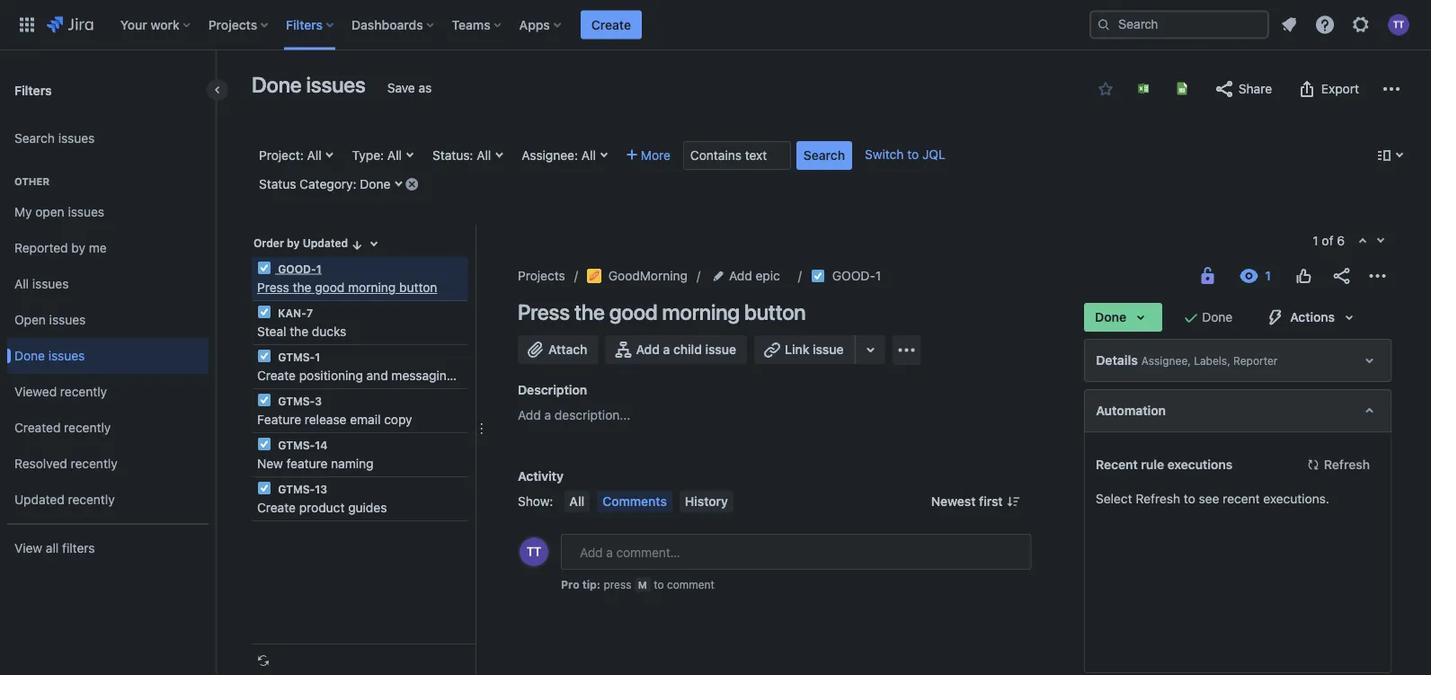Task type: locate. For each thing, give the bounding box(es) containing it.
morning up child
[[662, 299, 740, 325]]

all inside all issues link
[[14, 277, 29, 291]]

Search field
[[1090, 10, 1269, 39]]

banner containing your work
[[0, 0, 1431, 50]]

show:
[[518, 494, 553, 509]]

comment
[[667, 578, 715, 591]]

issues for all issues link
[[32, 277, 69, 291]]

viewed recently link
[[7, 374, 209, 410]]

recently down viewed recently link
[[64, 420, 111, 435]]

add inside dropdown button
[[729, 268, 752, 283]]

2 vertical spatial create
[[257, 500, 296, 515]]

0 horizontal spatial press
[[257, 280, 289, 295]]

add for add epic
[[729, 268, 752, 283]]

button up messaging
[[399, 280, 437, 295]]

to
[[907, 147, 919, 162], [654, 578, 664, 591]]

open
[[14, 313, 46, 327]]

issues up my open issues
[[58, 131, 95, 146]]

all inside all button
[[569, 494, 585, 509]]

newest first
[[931, 494, 1003, 509]]

newest first button
[[920, 491, 1032, 512]]

goodmorning image
[[587, 269, 601, 283]]

0 vertical spatial create
[[591, 17, 631, 32]]

2 horizontal spatial add
[[729, 268, 752, 283]]

good-1 down order by updated
[[275, 263, 321, 275]]

dashboards
[[352, 17, 423, 32]]

your profile and settings image
[[1388, 14, 1410, 36]]

0 vertical spatial updated
[[303, 237, 348, 249]]

morning down small image on the top left of page
[[348, 280, 396, 295]]

jql
[[922, 147, 946, 162]]

0 horizontal spatial a
[[544, 408, 551, 423]]

issues right the open
[[49, 313, 86, 327]]

profile image of terry turtle image
[[520, 538, 548, 566]]

jira image
[[47, 14, 93, 36], [47, 14, 93, 36]]

done issues
[[252, 72, 366, 97], [14, 348, 85, 363]]

feature down "gtms-14"
[[286, 456, 328, 471]]

recently down created recently link
[[71, 456, 118, 471]]

feature release email copy
[[257, 412, 412, 427]]

your work button
[[115, 10, 198, 39]]

help image
[[1314, 14, 1336, 36]]

1 vertical spatial to
[[654, 578, 664, 591]]

done down the open
[[14, 348, 45, 363]]

a inside 'add a child issue' button
[[663, 342, 670, 357]]

issue right child
[[705, 342, 736, 357]]

1 vertical spatial updated
[[14, 492, 64, 507]]

add epic button
[[709, 265, 786, 287]]

task image
[[257, 261, 272, 275], [811, 269, 825, 283], [257, 305, 272, 319], [257, 349, 272, 363], [257, 393, 272, 407], [257, 437, 272, 451]]

done up labels,
[[1202, 310, 1232, 325]]

add a child issue
[[636, 342, 736, 357]]

1 left of
[[1313, 233, 1319, 248]]

recently for created recently
[[64, 420, 111, 435]]

guides
[[348, 500, 387, 515]]

1 horizontal spatial projects
[[518, 268, 565, 283]]

3 gtms- from the top
[[278, 439, 315, 451]]

create down task icon at the left bottom of page
[[257, 500, 296, 515]]

a
[[663, 342, 670, 357], [544, 408, 551, 423]]

gtms- up new feature naming
[[278, 439, 315, 451]]

1 horizontal spatial press the good morning button
[[518, 299, 806, 325]]

gtms-1
[[275, 351, 320, 363]]

1 issue from the left
[[705, 342, 736, 357]]

details assignee, labels, reporter
[[1096, 353, 1277, 368]]

1
[[1313, 233, 1319, 248], [316, 263, 321, 275], [876, 268, 881, 283], [315, 351, 320, 363]]

by for order
[[287, 237, 300, 249]]

done issues down open issues
[[14, 348, 85, 363]]

open in microsoft excel image
[[1136, 81, 1151, 96]]

all
[[307, 148, 321, 163], [387, 148, 402, 163], [477, 148, 491, 163], [582, 148, 596, 163], [14, 277, 29, 291], [569, 494, 585, 509]]

good- left copy link to issue 'image'
[[832, 268, 876, 283]]

epic
[[756, 268, 780, 283]]

search for search issues
[[14, 131, 55, 146]]

1 horizontal spatial filters
[[286, 17, 323, 32]]

1 horizontal spatial good-1
[[832, 268, 881, 283]]

task image down order
[[257, 261, 272, 275]]

projects right work
[[208, 17, 257, 32]]

1 horizontal spatial feature
[[504, 368, 546, 383]]

status:
[[432, 148, 473, 163]]

create positioning and messaging for new feature
[[257, 368, 546, 383]]

add a child issue button
[[605, 335, 747, 364]]

add inside button
[[636, 342, 660, 357]]

by left me
[[71, 241, 85, 255]]

0 vertical spatial filters
[[286, 17, 323, 32]]

add left child
[[636, 342, 660, 357]]

feature
[[504, 368, 546, 383], [286, 456, 328, 471]]

updated recently
[[14, 492, 115, 507]]

press the good morning button down small image on the top left of page
[[257, 280, 437, 295]]

1 vertical spatial done issues
[[14, 348, 85, 363]]

recently inside created recently link
[[64, 420, 111, 435]]

settings image
[[1350, 14, 1372, 36]]

good-1
[[275, 263, 321, 275], [832, 268, 881, 283]]

filters right projects dropdown button
[[286, 17, 323, 32]]

updated down resolved
[[14, 492, 64, 507]]

done issues down filters dropdown button
[[252, 72, 366, 97]]

gtms- down steal the ducks
[[278, 351, 315, 363]]

add down the description
[[518, 408, 541, 423]]

1 vertical spatial press
[[518, 299, 570, 325]]

goodmorning
[[608, 268, 688, 283]]

open issues
[[14, 313, 86, 327]]

a for description...
[[544, 408, 551, 423]]

1 up positioning
[[315, 351, 320, 363]]

good-
[[278, 263, 316, 275], [832, 268, 876, 283]]

view
[[14, 541, 42, 556]]

1 vertical spatial morning
[[662, 299, 740, 325]]

2 gtms- from the top
[[278, 395, 315, 407]]

done inside dropdown button
[[1095, 310, 1126, 325]]

feature right new
[[504, 368, 546, 383]]

apps button
[[514, 10, 568, 39]]

type:
[[352, 148, 384, 163]]

0 horizontal spatial done issues
[[14, 348, 85, 363]]

1 vertical spatial a
[[544, 408, 551, 423]]

press the good morning button down goodmorning on the top of page
[[518, 299, 806, 325]]

recently down resolved recently link
[[68, 492, 115, 507]]

the down goodmorning 'image'
[[574, 299, 605, 325]]

0 horizontal spatial morning
[[348, 280, 396, 295]]

1 vertical spatial create
[[257, 368, 296, 383]]

recently
[[60, 384, 107, 399], [64, 420, 111, 435], [71, 456, 118, 471], [68, 492, 115, 507]]

search issues
[[14, 131, 95, 146]]

1 horizontal spatial a
[[663, 342, 670, 357]]

copy
[[384, 412, 412, 427]]

2 vertical spatial add
[[518, 408, 541, 423]]

the for 1
[[293, 280, 311, 295]]

task image up feature
[[257, 393, 272, 407]]

0 vertical spatial projects
[[208, 17, 257, 32]]

task image left good-1 link
[[811, 269, 825, 283]]

0 horizontal spatial search
[[14, 131, 55, 146]]

apps
[[519, 17, 550, 32]]

newest first image
[[1007, 494, 1021, 509]]

all right show:
[[569, 494, 585, 509]]

description...
[[555, 408, 631, 423]]

Search issues using keywords text field
[[683, 141, 791, 170]]

1 horizontal spatial good
[[609, 299, 658, 325]]

done issues link
[[7, 338, 209, 374]]

good-1 up link web pages and more image
[[832, 268, 881, 283]]

0 vertical spatial button
[[399, 280, 437, 295]]

all right status:
[[477, 148, 491, 163]]

0 vertical spatial add
[[729, 268, 752, 283]]

task image up steal
[[257, 305, 272, 319]]

press down projects link
[[518, 299, 570, 325]]

1 vertical spatial projects
[[518, 268, 565, 283]]

first
[[979, 494, 1003, 509]]

a for child
[[663, 342, 670, 357]]

recently inside updated recently "link"
[[68, 492, 115, 507]]

task image up new
[[257, 437, 272, 451]]

task image down steal
[[257, 349, 272, 363]]

create
[[591, 17, 631, 32], [257, 368, 296, 383], [257, 500, 296, 515]]

a left child
[[663, 342, 670, 357]]

by inside other group
[[71, 241, 85, 255]]

the down the kan-7
[[290, 324, 308, 339]]

good
[[315, 280, 345, 295], [609, 299, 658, 325]]

projects button
[[203, 10, 275, 39]]

menu bar
[[560, 491, 737, 512]]

details element
[[1084, 339, 1392, 382]]

done
[[252, 72, 302, 97], [360, 177, 390, 191], [1095, 310, 1126, 325], [1202, 310, 1232, 325], [14, 348, 45, 363]]

updated recently link
[[7, 482, 209, 518]]

ducks
[[312, 324, 346, 339]]

recently up "created recently"
[[60, 384, 107, 399]]

create for create positioning and messaging for new feature
[[257, 368, 296, 383]]

all right type:
[[387, 148, 402, 163]]

switch to jql
[[865, 147, 946, 162]]

steal
[[257, 324, 286, 339]]

small image
[[350, 238, 364, 252]]

by right order
[[287, 237, 300, 249]]

13
[[315, 483, 327, 495]]

projects left goodmorning 'image'
[[518, 268, 565, 283]]

assignee: all
[[522, 148, 596, 163]]

0 vertical spatial done issues
[[252, 72, 366, 97]]

all up the open
[[14, 277, 29, 291]]

1 of 6
[[1313, 233, 1345, 248]]

filters up search issues
[[14, 82, 52, 97]]

to right m on the bottom of the page
[[654, 578, 664, 591]]

add left the epic
[[729, 268, 752, 283]]

create right apps 'dropdown button'
[[591, 17, 631, 32]]

other group
[[7, 156, 209, 523]]

issue inside button
[[705, 342, 736, 357]]

all up status category: done
[[307, 148, 321, 163]]

1 horizontal spatial button
[[744, 299, 806, 325]]

gtms-
[[278, 351, 315, 363], [278, 395, 315, 407], [278, 439, 315, 451], [278, 483, 315, 495]]

projects
[[208, 17, 257, 32], [518, 268, 565, 283]]

search up 'other'
[[14, 131, 55, 146]]

0 vertical spatial press the good morning button
[[257, 280, 437, 295]]

to left jql at the top right
[[907, 147, 919, 162]]

1 horizontal spatial search
[[804, 148, 845, 163]]

button down the epic
[[744, 299, 806, 325]]

link
[[785, 342, 810, 357]]

filters inside dropdown button
[[286, 17, 323, 32]]

dashboards button
[[346, 10, 441, 39]]

recently inside resolved recently link
[[71, 456, 118, 471]]

1 horizontal spatial add
[[636, 342, 660, 357]]

create inside create button
[[591, 17, 631, 32]]

m
[[638, 579, 647, 591]]

1 up link web pages and more image
[[876, 268, 881, 283]]

4 gtms- from the top
[[278, 483, 315, 495]]

good- down order by updated
[[278, 263, 316, 275]]

0 horizontal spatial by
[[71, 241, 85, 255]]

projects for projects link
[[518, 268, 565, 283]]

1 horizontal spatial to
[[907, 147, 919, 162]]

created
[[14, 420, 61, 435]]

0 vertical spatial good
[[315, 280, 345, 295]]

vote options: no one has voted for this issue yet. image
[[1293, 265, 1314, 287]]

good down goodmorning link
[[609, 299, 658, 325]]

task image for create positioning and messaging for new feature
[[257, 349, 272, 363]]

issues up open issues
[[32, 277, 69, 291]]

all right assignee:
[[582, 148, 596, 163]]

updated
[[303, 237, 348, 249], [14, 492, 64, 507]]

gtms- up feature
[[278, 395, 315, 407]]

category:
[[300, 177, 356, 191]]

create for create
[[591, 17, 631, 32]]

create button
[[581, 10, 642, 39]]

banner
[[0, 0, 1431, 50]]

comments button
[[597, 491, 672, 512]]

me
[[89, 241, 107, 255]]

projects inside projects dropdown button
[[208, 17, 257, 32]]

search for search
[[804, 148, 845, 163]]

goodmorning link
[[587, 265, 688, 287]]

all for assignee: all
[[582, 148, 596, 163]]

reported by me link
[[7, 230, 209, 266]]

create down gtms-1
[[257, 368, 296, 383]]

the up 7
[[293, 280, 311, 295]]

issue right link
[[813, 342, 844, 357]]

2 issue from the left
[[813, 342, 844, 357]]

1 horizontal spatial done issues
[[252, 72, 366, 97]]

filters
[[286, 17, 323, 32], [14, 82, 52, 97]]

a down the description
[[544, 408, 551, 423]]

updated left small image on the top left of page
[[303, 237, 348, 249]]

for
[[458, 368, 474, 383]]

copy link to issue image
[[878, 268, 892, 282]]

0 horizontal spatial add
[[518, 408, 541, 423]]

1 horizontal spatial issue
[[813, 342, 844, 357]]

recently inside viewed recently link
[[60, 384, 107, 399]]

done image
[[1180, 307, 1202, 328]]

search inside button
[[804, 148, 845, 163]]

0 vertical spatial search
[[14, 131, 55, 146]]

status
[[259, 177, 296, 191]]

0 horizontal spatial feature
[[286, 456, 328, 471]]

view all filters
[[14, 541, 95, 556]]

1 horizontal spatial morning
[[662, 299, 740, 325]]

gtms- up product
[[278, 483, 315, 495]]

1 horizontal spatial good-
[[832, 268, 876, 283]]

0 horizontal spatial to
[[654, 578, 664, 591]]

press up kan-
[[257, 280, 289, 295]]

1 gtms- from the top
[[278, 351, 315, 363]]

remove criteria image
[[405, 177, 419, 191]]

by for reported
[[71, 241, 85, 255]]

0 vertical spatial a
[[663, 342, 670, 357]]

status category: done
[[259, 177, 390, 191]]

issues down filters dropdown button
[[306, 72, 366, 97]]

0 vertical spatial to
[[907, 147, 919, 162]]

0 horizontal spatial projects
[[208, 17, 257, 32]]

actions
[[1290, 310, 1335, 325]]

done up details
[[1095, 310, 1126, 325]]

project: all
[[259, 148, 321, 163]]

1 horizontal spatial by
[[287, 237, 300, 249]]

search left switch
[[804, 148, 845, 163]]

1 vertical spatial filters
[[14, 82, 52, 97]]

0 horizontal spatial updated
[[14, 492, 64, 507]]

0 vertical spatial morning
[[348, 280, 396, 295]]

1 vertical spatial add
[[636, 342, 660, 357]]

0 horizontal spatial issue
[[705, 342, 736, 357]]

order by updated link
[[252, 232, 366, 254]]

0 horizontal spatial filters
[[14, 82, 52, 97]]

done inside other group
[[14, 348, 45, 363]]

0 horizontal spatial good-
[[278, 263, 316, 275]]

recently for updated recently
[[68, 492, 115, 507]]

issues right open
[[68, 205, 104, 219]]

issues up viewed recently
[[48, 348, 85, 363]]

good up ducks
[[315, 280, 345, 295]]

1 vertical spatial search
[[804, 148, 845, 163]]



Task type: vqa. For each thing, say whether or not it's contained in the screenshot.
Nature icon at the left top of page
no



Task type: describe. For each thing, give the bounding box(es) containing it.
save as
[[387, 80, 432, 95]]

newest
[[931, 494, 976, 509]]

type: all
[[352, 148, 402, 163]]

of
[[1322, 233, 1334, 248]]

my
[[14, 205, 32, 219]]

viewed
[[14, 384, 57, 399]]

all for status: all
[[477, 148, 491, 163]]

1 vertical spatial press the good morning button
[[518, 299, 806, 325]]

projects for projects dropdown button
[[208, 17, 257, 32]]

gtms- for release
[[278, 395, 315, 407]]

all button
[[564, 491, 590, 512]]

viewed recently
[[14, 384, 107, 399]]

0 vertical spatial feature
[[504, 368, 546, 383]]

the for 7
[[290, 324, 308, 339]]

created recently
[[14, 420, 111, 435]]

actions button
[[1254, 303, 1371, 332]]

all for type: all
[[387, 148, 402, 163]]

task image
[[257, 481, 272, 495]]

share image
[[1331, 265, 1352, 287]]

more button
[[619, 141, 678, 170]]

positioning
[[299, 368, 363, 383]]

as
[[419, 80, 432, 95]]

work
[[151, 17, 180, 32]]

export button
[[1287, 75, 1368, 103]]

more
[[641, 148, 671, 163]]

link web pages and more image
[[860, 339, 882, 361]]

done issues inside other group
[[14, 348, 85, 363]]

your
[[120, 17, 147, 32]]

resolved recently
[[14, 456, 118, 471]]

0 horizontal spatial button
[[399, 280, 437, 295]]

automation
[[1096, 403, 1166, 418]]

0 horizontal spatial good-1
[[275, 263, 321, 275]]

release
[[305, 412, 347, 427]]

7
[[306, 307, 313, 319]]

save as button
[[378, 74, 441, 102]]

naming
[[331, 456, 374, 471]]

small image
[[1099, 82, 1113, 96]]

pro tip: press m to comment
[[561, 578, 715, 591]]

filters
[[62, 541, 95, 556]]

all for project: all
[[307, 148, 321, 163]]

pro
[[561, 578, 580, 591]]

assignee:
[[522, 148, 578, 163]]

and
[[366, 368, 388, 383]]

my open issues
[[14, 205, 104, 219]]

1 vertical spatial good
[[609, 299, 658, 325]]

switch
[[865, 147, 904, 162]]

issue inside button
[[813, 342, 844, 357]]

search image
[[1097, 18, 1111, 32]]

tip:
[[582, 578, 601, 591]]

add for add a child issue
[[636, 342, 660, 357]]

resolved recently link
[[7, 446, 209, 482]]

link issue
[[785, 342, 844, 357]]

6
[[1337, 233, 1345, 248]]

attach button
[[518, 335, 598, 364]]

actions image
[[1367, 265, 1388, 287]]

recently for viewed recently
[[60, 384, 107, 399]]

gtms- for feature
[[278, 439, 315, 451]]

all
[[46, 541, 59, 556]]

history button
[[680, 491, 733, 512]]

1 down order by updated link
[[316, 263, 321, 275]]

gtms-3
[[275, 395, 322, 407]]

1 horizontal spatial press
[[518, 299, 570, 325]]

create for create product guides
[[257, 500, 296, 515]]

notifications image
[[1278, 14, 1300, 36]]

not available - this is the first issue image
[[1356, 235, 1370, 249]]

new
[[257, 456, 283, 471]]

next issue 'kan-7' ( type 'j' ) image
[[1374, 234, 1388, 248]]

gtms-14
[[275, 439, 328, 451]]

menu bar containing all
[[560, 491, 737, 512]]

product
[[299, 500, 345, 515]]

search button
[[796, 141, 852, 170]]

1 horizontal spatial updated
[[303, 237, 348, 249]]

1 vertical spatial button
[[744, 299, 806, 325]]

recently for resolved recently
[[71, 456, 118, 471]]

0 horizontal spatial good
[[315, 280, 345, 295]]

Add a comment… field
[[561, 534, 1032, 570]]

history
[[685, 494, 728, 509]]

task image for press the good morning button
[[257, 261, 272, 275]]

teams
[[452, 17, 491, 32]]

search issues link
[[7, 120, 209, 156]]

child
[[673, 342, 702, 357]]

task image for new feature naming
[[257, 437, 272, 451]]

done down filters dropdown button
[[252, 72, 302, 97]]

activity
[[518, 469, 564, 484]]

share link
[[1205, 75, 1281, 103]]

good-1 link
[[832, 265, 881, 287]]

my open issues link
[[7, 194, 209, 230]]

1 vertical spatial feature
[[286, 456, 328, 471]]

link issue button
[[754, 335, 856, 364]]

done down the type: all
[[360, 177, 390, 191]]

reported by me
[[14, 241, 107, 255]]

add for add a description...
[[518, 408, 541, 423]]

task image for steal the ducks
[[257, 305, 272, 319]]

open
[[35, 205, 64, 219]]

gtms- for product
[[278, 483, 315, 495]]

done button
[[1084, 303, 1162, 332]]

attach
[[548, 342, 587, 357]]

all issues
[[14, 277, 69, 291]]

email
[[350, 412, 381, 427]]

primary element
[[11, 0, 1090, 50]]

gtms-13
[[275, 483, 327, 495]]

press
[[604, 578, 631, 591]]

issues for open issues link
[[49, 313, 86, 327]]

reporter
[[1233, 354, 1277, 367]]

3
[[315, 395, 322, 407]]

description
[[518, 383, 587, 397]]

14
[[315, 439, 328, 451]]

kan-7
[[275, 307, 313, 319]]

automation element
[[1084, 389, 1392, 432]]

reported
[[14, 241, 68, 255]]

teams button
[[446, 10, 509, 39]]

open in google sheets image
[[1175, 81, 1189, 96]]

gtms- for positioning
[[278, 351, 315, 363]]

add app image
[[896, 339, 917, 361]]

export
[[1321, 81, 1359, 96]]

0 vertical spatial press
[[257, 280, 289, 295]]

save
[[387, 80, 415, 95]]

issues for the done issues link
[[48, 348, 85, 363]]

your work
[[120, 17, 180, 32]]

status: all
[[432, 148, 491, 163]]

assignee,
[[1141, 354, 1190, 367]]

appswitcher icon image
[[16, 14, 38, 36]]

0 horizontal spatial press the good morning button
[[257, 280, 437, 295]]

steal the ducks
[[257, 324, 346, 339]]

issues for search issues link
[[58, 131, 95, 146]]

task image for feature release email copy
[[257, 393, 272, 407]]

messaging
[[391, 368, 454, 383]]

updated inside "link"
[[14, 492, 64, 507]]

details
[[1096, 353, 1137, 368]]



